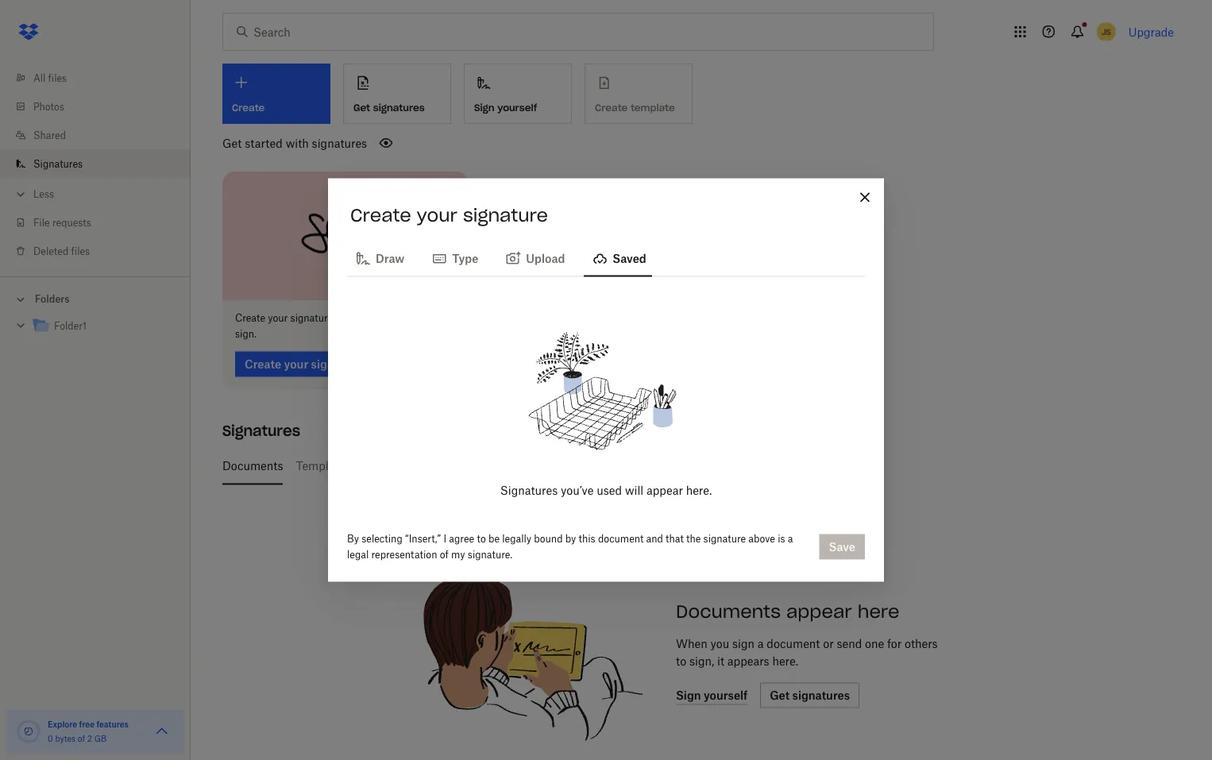 Task type: locate. For each thing, give the bounding box(es) containing it.
signatures
[[33, 158, 83, 170], [223, 422, 300, 440], [500, 484, 558, 497]]

1 vertical spatial get
[[223, 136, 242, 150]]

1 horizontal spatial files
[[71, 245, 90, 257]]

get up get started with signatures
[[354, 102, 370, 114]]

files
[[48, 72, 67, 84], [71, 245, 90, 257]]

bytes
[[55, 734, 76, 744]]

1 vertical spatial appear
[[787, 600, 852, 623]]

get
[[354, 102, 370, 114], [223, 136, 242, 150]]

1 horizontal spatial your
[[417, 204, 458, 226]]

1 vertical spatial signatures
[[312, 136, 367, 150]]

0 horizontal spatial signatures
[[312, 136, 367, 150]]

appear right will
[[647, 484, 683, 497]]

you're
[[349, 312, 375, 324]]

appear inside create your signature dialog
[[647, 484, 683, 497]]

less
[[33, 188, 54, 200]]

your up the type on the top of the page
[[417, 204, 458, 226]]

1 horizontal spatial to
[[477, 533, 486, 545]]

to inside create your signature so you're always ready to sign.
[[439, 312, 448, 324]]

you
[[711, 637, 730, 651]]

1 vertical spatial signature
[[290, 312, 333, 324]]

legally
[[502, 533, 532, 545]]

1 horizontal spatial signature
[[463, 204, 548, 226]]

0 vertical spatial your
[[417, 204, 458, 226]]

to left "be" at the bottom left
[[477, 533, 486, 545]]

appear
[[647, 484, 683, 497], [787, 600, 852, 623]]

get left started
[[223, 136, 242, 150]]

2 horizontal spatial to
[[676, 655, 687, 668]]

create inside create your signature so you're always ready to sign.
[[235, 312, 265, 324]]

documents left templates tab
[[223, 459, 283, 473]]

of
[[440, 549, 449, 561], [78, 734, 85, 744]]

upgrade
[[1129, 25, 1175, 39]]

1 vertical spatial of
[[78, 734, 85, 744]]

your for create your signature so you're always ready to sign.
[[268, 312, 288, 324]]

1 horizontal spatial document
[[767, 637, 820, 651]]

documents for documents appear here
[[676, 600, 781, 623]]

documents tab
[[223, 447, 283, 485]]

one
[[865, 637, 885, 651]]

for
[[888, 637, 902, 651]]

create
[[350, 204, 411, 226], [235, 312, 265, 324]]

0 horizontal spatial documents
[[223, 459, 283, 473]]

0 vertical spatial signature
[[463, 204, 548, 226]]

templates
[[296, 459, 351, 473]]

1 vertical spatial create
[[235, 312, 265, 324]]

0 vertical spatial documents
[[223, 459, 283, 473]]

signature left so
[[290, 312, 333, 324]]

documents appear here
[[676, 600, 900, 623]]

create up draw
[[350, 204, 411, 226]]

1 horizontal spatial signatures
[[223, 422, 300, 440]]

here. up the
[[686, 484, 712, 497]]

document right the this
[[598, 533, 644, 545]]

0 horizontal spatial your
[[268, 312, 288, 324]]

1 horizontal spatial a
[[788, 533, 793, 545]]

your inside dialog
[[417, 204, 458, 226]]

2 vertical spatial signature
[[704, 533, 746, 545]]

draw
[[376, 252, 405, 265]]

started
[[245, 136, 283, 150]]

0 horizontal spatial document
[[598, 533, 644, 545]]

folder1
[[54, 320, 87, 332]]

0 vertical spatial appear
[[647, 484, 683, 497]]

1 horizontal spatial documents
[[676, 600, 781, 623]]

signature right the
[[704, 533, 746, 545]]

1 vertical spatial document
[[767, 637, 820, 651]]

2 vertical spatial signatures
[[500, 484, 558, 497]]

upgrade link
[[1129, 25, 1175, 39]]

"insert,"
[[405, 533, 441, 545]]

1 vertical spatial files
[[71, 245, 90, 257]]

0 vertical spatial document
[[598, 533, 644, 545]]

create up sign.
[[235, 312, 265, 324]]

signature
[[463, 204, 548, 226], [290, 312, 333, 324], [704, 533, 746, 545]]

sign.
[[235, 328, 257, 340]]

0 horizontal spatial appear
[[647, 484, 683, 497]]

signature up upload
[[463, 204, 548, 226]]

0 horizontal spatial here.
[[686, 484, 712, 497]]

to
[[439, 312, 448, 324], [477, 533, 486, 545], [676, 655, 687, 668]]

of left 2
[[78, 734, 85, 744]]

sign,
[[690, 655, 715, 668]]

0 horizontal spatial of
[[78, 734, 85, 744]]

always
[[378, 312, 409, 324]]

here. right appears
[[773, 655, 799, 668]]

a
[[788, 533, 793, 545], [758, 637, 764, 651]]

your left so
[[268, 312, 288, 324]]

2 horizontal spatial signature
[[704, 533, 746, 545]]

list
[[0, 54, 191, 277]]

1 vertical spatial to
[[477, 533, 486, 545]]

signatures
[[373, 102, 425, 114], [312, 136, 367, 150]]

shared
[[33, 129, 66, 141]]

0 vertical spatial signatures
[[373, 102, 425, 114]]

0 vertical spatial a
[[788, 533, 793, 545]]

signatures left you've
[[500, 484, 558, 497]]

your
[[417, 204, 458, 226], [268, 312, 288, 324]]

create your signature
[[350, 204, 548, 226]]

0 horizontal spatial get
[[223, 136, 242, 150]]

1 vertical spatial documents
[[676, 600, 781, 623]]

by
[[347, 533, 359, 545]]

get for get started with signatures
[[223, 136, 242, 150]]

0 horizontal spatial files
[[48, 72, 67, 84]]

i
[[444, 533, 447, 545]]

file requests
[[33, 217, 91, 228]]

1 horizontal spatial signatures
[[373, 102, 425, 114]]

appears
[[728, 655, 770, 668]]

0 horizontal spatial signature
[[290, 312, 333, 324]]

0 horizontal spatial create
[[235, 312, 265, 324]]

0 vertical spatial get
[[354, 102, 370, 114]]

0 vertical spatial of
[[440, 549, 449, 561]]

others
[[905, 637, 938, 651]]

to down when
[[676, 655, 687, 668]]

signatures you've used will appear here.
[[500, 484, 712, 497]]

2 horizontal spatial signatures
[[500, 484, 558, 497]]

document inside when you sign a document or send one for others to sign, it appears here.
[[767, 637, 820, 651]]

signature inside by selecting "insert," i agree to be legally bound by this document and that the signature above is a legal representation of my signature.
[[704, 533, 746, 545]]

1 horizontal spatial get
[[354, 102, 370, 114]]

get inside button
[[354, 102, 370, 114]]

signatures list item
[[0, 149, 191, 178]]

by selecting "insert," i agree to be legally bound by this document and that the signature above is a legal representation of my signature.
[[347, 533, 793, 561]]

1 vertical spatial tab list
[[223, 447, 1168, 485]]

and
[[647, 533, 663, 545]]

features
[[96, 720, 129, 730]]

0 vertical spatial files
[[48, 72, 67, 84]]

you've
[[561, 484, 594, 497]]

0 horizontal spatial signatures
[[33, 158, 83, 170]]

signatures link
[[13, 149, 191, 178]]

yourself
[[498, 102, 537, 114]]

signature inside create your signature so you're always ready to sign.
[[290, 312, 333, 324]]

tab list
[[347, 239, 865, 277], [223, 447, 1168, 485]]

this
[[579, 533, 596, 545]]

0 horizontal spatial a
[[758, 637, 764, 651]]

here.
[[686, 484, 712, 497], [773, 655, 799, 668]]

appear up or
[[787, 600, 852, 623]]

folder1 link
[[32, 316, 178, 337]]

send
[[837, 637, 862, 651]]

free
[[79, 720, 95, 730]]

0 horizontal spatial to
[[439, 312, 448, 324]]

explore
[[48, 720, 77, 730]]

1 vertical spatial a
[[758, 637, 764, 651]]

sign
[[474, 102, 495, 114]]

my
[[451, 549, 465, 561]]

documents
[[223, 459, 283, 473], [676, 600, 781, 623]]

of left my
[[440, 549, 449, 561]]

when you sign a document or send one for others to sign, it appears here.
[[676, 637, 938, 668]]

1 horizontal spatial of
[[440, 549, 449, 561]]

1 horizontal spatial here.
[[773, 655, 799, 668]]

documents up you
[[676, 600, 781, 623]]

signatures down shared
[[33, 158, 83, 170]]

upload
[[526, 252, 565, 265]]

signatures up documents tab at the bottom left of the page
[[223, 422, 300, 440]]

a right is
[[788, 533, 793, 545]]

document down the documents appear here
[[767, 637, 820, 651]]

0 vertical spatial here.
[[686, 484, 712, 497]]

dropbox image
[[13, 16, 45, 48]]

2
[[87, 734, 92, 744]]

1 horizontal spatial create
[[350, 204, 411, 226]]

saved
[[613, 252, 647, 265]]

tab list containing draw
[[347, 239, 865, 277]]

tab list inside create your signature dialog
[[347, 239, 865, 277]]

get started with signatures
[[223, 136, 367, 150]]

will
[[625, 484, 644, 497]]

create for create your signature
[[350, 204, 411, 226]]

your inside create your signature so you're always ready to sign.
[[268, 312, 288, 324]]

0 vertical spatial tab list
[[347, 239, 865, 277]]

be
[[489, 533, 500, 545]]

0 vertical spatial signatures
[[33, 158, 83, 170]]

a inside by selecting "insert," i agree to be legally bound by this document and that the signature above is a legal representation of my signature.
[[788, 533, 793, 545]]

1 vertical spatial here.
[[773, 655, 799, 668]]

documents inside "tab list"
[[223, 459, 283, 473]]

a right sign
[[758, 637, 764, 651]]

create for create your signature so you're always ready to sign.
[[235, 312, 265, 324]]

0 vertical spatial to
[[439, 312, 448, 324]]

files right all
[[48, 72, 67, 84]]

document
[[598, 533, 644, 545], [767, 637, 820, 651]]

create inside dialog
[[350, 204, 411, 226]]

to right ready in the left top of the page
[[439, 312, 448, 324]]

tab list containing documents
[[223, 447, 1168, 485]]

2 vertical spatial to
[[676, 655, 687, 668]]

sign
[[733, 637, 755, 651]]

0 vertical spatial create
[[350, 204, 411, 226]]

files right "deleted"
[[71, 245, 90, 257]]

1 vertical spatial your
[[268, 312, 288, 324]]



Task type: vqa. For each thing, say whether or not it's contained in the screenshot.
the bottom Create
yes



Task type: describe. For each thing, give the bounding box(es) containing it.
signature.
[[468, 549, 513, 561]]

a inside when you sign a document or send one for others to sign, it appears here.
[[758, 637, 764, 651]]

folders button
[[0, 287, 191, 310]]

above
[[749, 533, 776, 545]]

templates tab
[[296, 447, 351, 485]]

shared link
[[13, 121, 191, 149]]

folders
[[35, 293, 70, 305]]

photos
[[33, 101, 64, 112]]

requests
[[52, 217, 91, 228]]

to inside by selecting "insert," i agree to be legally bound by this document and that the signature above is a legal representation of my signature.
[[477, 533, 486, 545]]

signature for create your signature
[[463, 204, 548, 226]]

here. inside when you sign a document or send one for others to sign, it appears here.
[[773, 655, 799, 668]]

deleted files link
[[13, 237, 191, 265]]

or
[[823, 637, 834, 651]]

so
[[336, 312, 346, 324]]

is
[[778, 533, 786, 545]]

with
[[286, 136, 309, 150]]

agree
[[449, 533, 475, 545]]

used
[[597, 484, 622, 497]]

here. inside create your signature dialog
[[686, 484, 712, 497]]

that
[[666, 533, 684, 545]]

1 horizontal spatial appear
[[787, 600, 852, 623]]

sign yourself button
[[464, 64, 572, 124]]

here
[[858, 600, 900, 623]]

when
[[676, 637, 708, 651]]

ready
[[411, 312, 436, 324]]

file
[[33, 217, 50, 228]]

all files link
[[13, 64, 191, 92]]

document inside by selecting "insert," i agree to be legally bound by this document and that the signature above is a legal representation of my signature.
[[598, 533, 644, 545]]

deleted files
[[33, 245, 90, 257]]

create your signature so you're always ready to sign.
[[235, 312, 448, 340]]

all files
[[33, 72, 67, 84]]

by
[[566, 533, 576, 545]]

it
[[718, 655, 725, 668]]

photos link
[[13, 92, 191, 121]]

representation
[[372, 549, 437, 561]]

get signatures button
[[343, 64, 451, 124]]

all
[[33, 72, 46, 84]]

bound
[[534, 533, 563, 545]]

deleted
[[33, 245, 69, 257]]

documents for documents
[[223, 459, 283, 473]]

to inside when you sign a document or send one for others to sign, it appears here.
[[676, 655, 687, 668]]

signatures inside create your signature dialog
[[500, 484, 558, 497]]

1 vertical spatial signatures
[[223, 422, 300, 440]]

signature for create your signature so you're always ready to sign.
[[290, 312, 333, 324]]

legal
[[347, 549, 369, 561]]

of inside explore free features 0 bytes of 2 gb
[[78, 734, 85, 744]]

list containing all files
[[0, 54, 191, 277]]

less image
[[13, 186, 29, 202]]

signatures inside signatures 'link'
[[33, 158, 83, 170]]

type
[[452, 252, 479, 265]]

files for all files
[[48, 72, 67, 84]]

quota usage element
[[16, 719, 41, 745]]

get for get signatures
[[354, 102, 370, 114]]

of inside by selecting "insert," i agree to be legally bound by this document and that the signature above is a legal representation of my signature.
[[440, 549, 449, 561]]

sign yourself
[[474, 102, 537, 114]]

signatures inside get signatures button
[[373, 102, 425, 114]]

create your signature dialog
[[328, 178, 884, 582]]

0
[[48, 734, 53, 744]]

gb
[[94, 734, 107, 744]]

file requests link
[[13, 208, 191, 237]]

the
[[687, 533, 701, 545]]

selecting
[[362, 533, 403, 545]]

get signatures
[[354, 102, 425, 114]]

explore free features 0 bytes of 2 gb
[[48, 720, 129, 744]]

files for deleted files
[[71, 245, 90, 257]]

your for create your signature
[[417, 204, 458, 226]]



